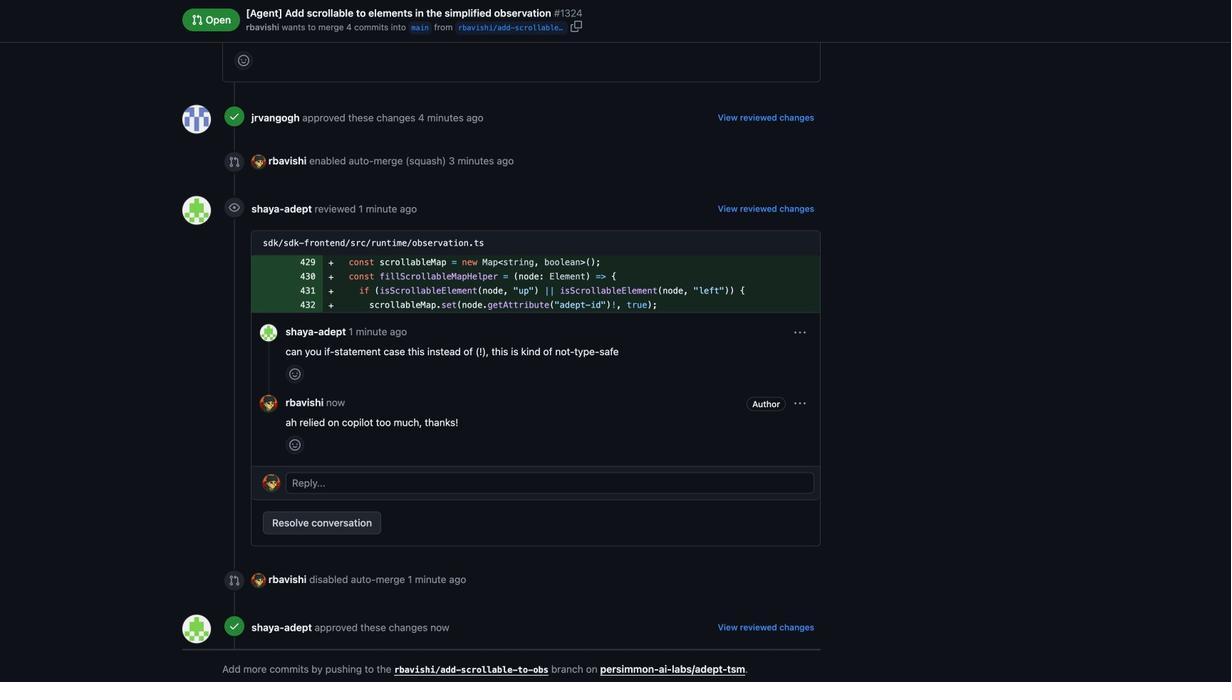Task type: locate. For each thing, give the bounding box(es) containing it.
git pull request image
[[229, 157, 240, 168], [229, 576, 240, 587]]

0 vertical spatial add or remove reactions image
[[238, 55, 249, 66]]

1 vertical spatial add or remove reactions element
[[286, 365, 304, 384]]

2 vertical spatial @rbavishi image
[[252, 574, 266, 588]]

add or remove reactions element for 2nd "show options" image
[[286, 436, 304, 455]]

@rbavishi image
[[252, 155, 266, 169], [260, 396, 277, 413], [252, 574, 266, 588]]

1 vertical spatial show options image
[[795, 399, 806, 410]]

1 vertical spatial git pull request image
[[229, 576, 240, 587]]

0 vertical spatial show options image
[[795, 328, 806, 339]]

check image
[[229, 111, 240, 122], [229, 621, 240, 633]]

0 vertical spatial git pull request image
[[229, 157, 240, 168]]

2 check image from the top
[[229, 621, 240, 633]]

1 check image from the top
[[229, 111, 240, 122]]

show options image
[[795, 328, 806, 339], [795, 399, 806, 410]]

add or remove reactions element
[[234, 51, 253, 70], [286, 365, 304, 384], [286, 436, 304, 455]]

@rbavishi image for first git pull request image from the top of the page
[[252, 155, 266, 169]]

add or remove reactions image
[[289, 369, 301, 380]]

0 horizontal spatial add or remove reactions image
[[238, 55, 249, 66]]

1 horizontal spatial add or remove reactions image
[[289, 440, 301, 451]]

add or remove reactions image for 2nd "show options" image add or remove reactions element
[[289, 440, 301, 451]]

0 vertical spatial @rbavishi image
[[252, 155, 266, 169]]

1 vertical spatial add or remove reactions image
[[289, 440, 301, 451]]

copy image
[[571, 21, 582, 32]]

shaya adept image
[[182, 196, 211, 225]]

1 vertical spatial @rbavishi image
[[260, 396, 277, 413]]

1 vertical spatial check image
[[229, 621, 240, 633]]

add or remove reactions element for 1st "show options" image from the top
[[286, 365, 304, 384]]

2 git pull request image from the top
[[229, 576, 240, 587]]

status: open image
[[192, 14, 203, 26]]

shaya adept image
[[182, 616, 211, 644]]

jrvangogh image
[[182, 105, 211, 134]]

2 vertical spatial add or remove reactions element
[[286, 436, 304, 455]]

check image right shaya adept image
[[229, 621, 240, 633]]

add or remove reactions image
[[238, 55, 249, 66], [289, 440, 301, 451]]

check image right jrvangogh icon
[[229, 111, 240, 122]]

0 vertical spatial check image
[[229, 111, 240, 122]]

1 git pull request image from the top
[[229, 157, 240, 168]]



Task type: describe. For each thing, give the bounding box(es) containing it.
add or remove reactions image for topmost add or remove reactions element
[[238, 55, 249, 66]]

0 vertical spatial add or remove reactions element
[[234, 51, 253, 70]]

check image for jrvangogh icon
[[229, 111, 240, 122]]

@shaya adept image
[[260, 325, 277, 342]]

@rbavishi image for 2nd git pull request image from the top
[[252, 574, 266, 588]]

1 show options image from the top
[[795, 328, 806, 339]]

check image for shaya adept image
[[229, 621, 240, 633]]

eye image
[[229, 202, 240, 214]]

@rbavishi image
[[263, 475, 280, 492]]

2 show options image from the top
[[795, 399, 806, 410]]



Task type: vqa. For each thing, say whether or not it's contained in the screenshot.
the top SHOW OPTIONS image
yes



